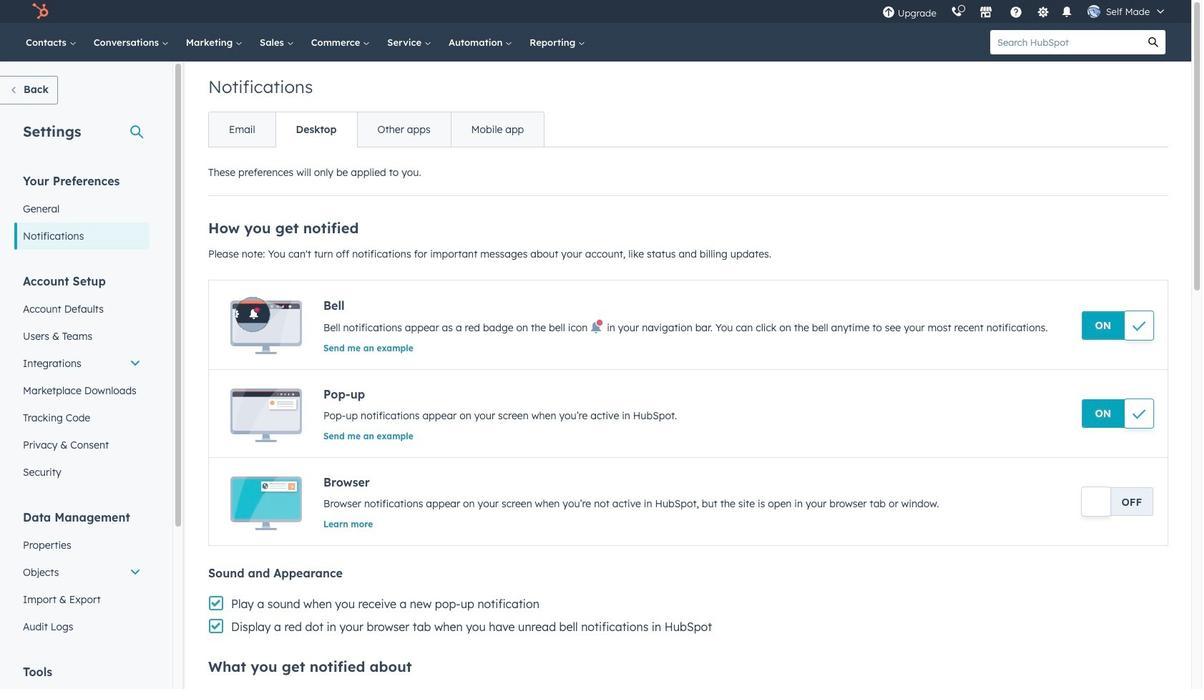 Task type: describe. For each thing, give the bounding box(es) containing it.
account setup element
[[14, 273, 150, 486]]

data management element
[[14, 510, 150, 641]]

your preferences element
[[14, 173, 150, 250]]



Task type: vqa. For each thing, say whether or not it's contained in the screenshot.
About corresponding to Track your deals in one place
no



Task type: locate. For each thing, give the bounding box(es) containing it.
marketplaces image
[[980, 6, 992, 19]]

navigation
[[208, 112, 545, 147]]

ruby anderson image
[[1088, 5, 1100, 18]]

Search HubSpot search field
[[990, 30, 1142, 54]]

menu
[[875, 0, 1174, 23]]



